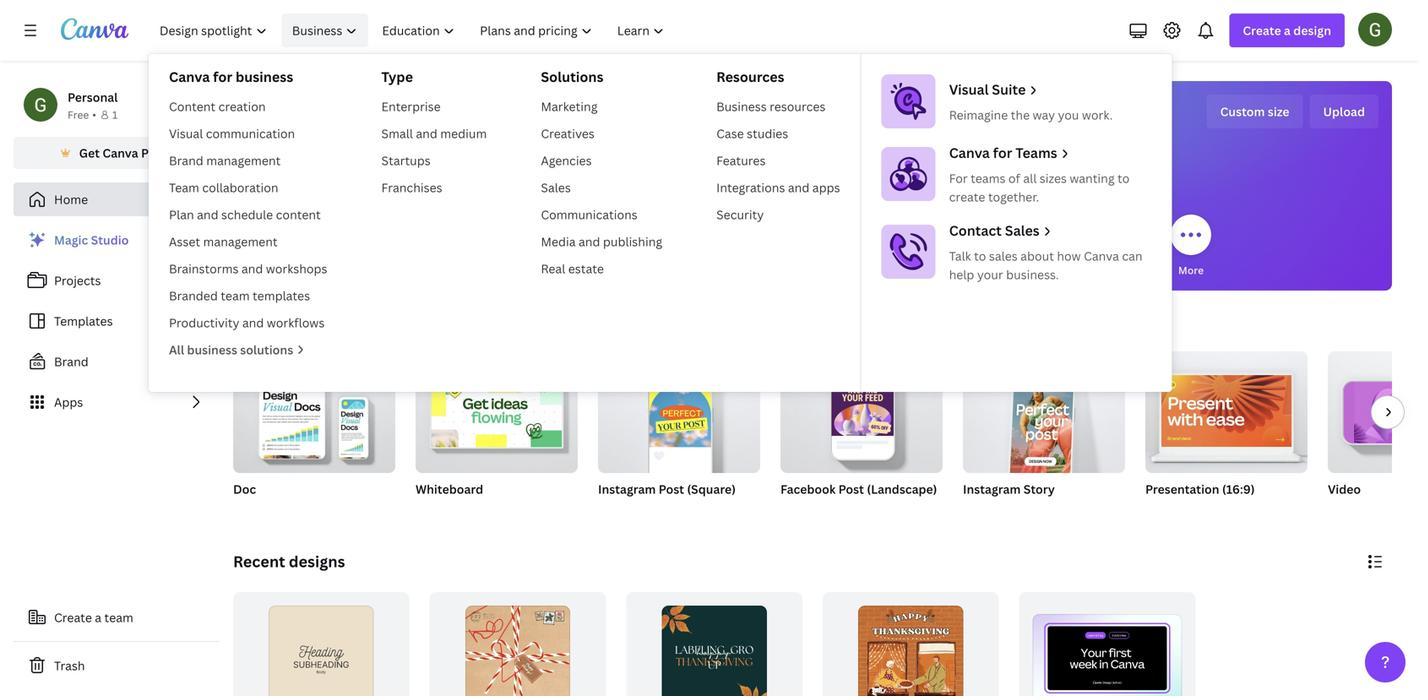Task type: locate. For each thing, give the bounding box(es) containing it.
1 vertical spatial for
[[993, 144, 1012, 162]]

1 post from the left
[[659, 481, 684, 497]]

0 horizontal spatial to
[[351, 317, 367, 338]]

0 horizontal spatial sales
[[541, 180, 571, 196]]

team up productivity and workflows
[[221, 288, 250, 304]]

brainstorms
[[169, 261, 239, 277]]

1 vertical spatial team
[[104, 609, 133, 626]]

post inside 'instagram post (square)' group
[[659, 481, 684, 497]]

(square)
[[687, 481, 736, 497]]

1 horizontal spatial to
[[974, 248, 986, 264]]

about
[[1021, 248, 1054, 264]]

a up size
[[1284, 22, 1291, 38]]

how
[[1057, 248, 1081, 264]]

way
[[1033, 107, 1055, 123]]

create up custom size at the top right
[[1243, 22, 1281, 38]]

post for instagram
[[659, 481, 684, 497]]

sizes
[[1040, 170, 1067, 186]]

1 vertical spatial a
[[95, 609, 101, 626]]

0 vertical spatial visual
[[949, 80, 989, 98]]

0 horizontal spatial you
[[754, 101, 805, 137]]

1 horizontal spatial sales
[[1005, 221, 1040, 239]]

create a design
[[1243, 22, 1331, 38]]

create a team button
[[14, 601, 220, 634]]

try...
[[370, 317, 403, 338]]

pro
[[141, 145, 161, 161]]

a for team
[[95, 609, 101, 626]]

brand for brand
[[54, 354, 89, 370]]

to left try...
[[351, 317, 367, 338]]

together.
[[988, 189, 1039, 205]]

today?
[[902, 101, 997, 137]]

1 horizontal spatial visual
[[949, 80, 989, 98]]

business down productivity
[[187, 342, 237, 358]]

group
[[1145, 345, 1308, 473], [233, 351, 395, 473], [416, 351, 578, 473], [598, 351, 760, 473], [781, 351, 943, 473], [963, 351, 1125, 483], [1328, 351, 1419, 473]]

brand up the team
[[169, 152, 203, 169]]

apps
[[812, 180, 840, 196]]

1 vertical spatial visual
[[169, 125, 203, 141]]

whiteboard group
[[416, 351, 578, 519]]

recent designs
[[233, 551, 345, 572]]

and up branded team templates 'link'
[[241, 261, 263, 277]]

design up apps at the right of the page
[[810, 101, 897, 137]]

team
[[169, 180, 199, 196]]

instagram for instagram post (square)
[[598, 481, 656, 497]]

0 horizontal spatial team
[[104, 609, 133, 626]]

0 horizontal spatial brand
[[54, 354, 89, 370]]

team
[[221, 288, 250, 304], [104, 609, 133, 626]]

presentation (16:9) group
[[1145, 345, 1308, 519]]

(landscape)
[[867, 481, 937, 497]]

visual down content
[[169, 125, 203, 141]]

business resources link
[[710, 93, 847, 120]]

reimagine
[[949, 107, 1008, 123]]

and for schedule
[[197, 207, 218, 223]]

and up startups link
[[416, 125, 437, 141]]

size
[[1268, 103, 1289, 120]]

print products button
[[966, 203, 1037, 291]]

solutions
[[240, 342, 293, 358]]

1 horizontal spatial brand
[[169, 152, 203, 169]]

0 vertical spatial brand
[[169, 152, 203, 169]]

0 horizontal spatial a
[[95, 609, 101, 626]]

design left gary orlando icon
[[1293, 22, 1331, 38]]

top level navigation element
[[149, 14, 1172, 392]]

integrations
[[716, 180, 785, 196]]

visual for visual communication
[[169, 125, 203, 141]]

list containing magic studio
[[14, 223, 220, 419]]

group for whiteboard
[[416, 351, 578, 473]]

0 horizontal spatial create
[[54, 609, 92, 626]]

team up trash link
[[104, 609, 133, 626]]

post inside facebook post (landscape) group
[[838, 481, 864, 497]]

business
[[236, 68, 293, 86], [187, 342, 237, 358]]

create a team
[[54, 609, 133, 626]]

business for business
[[292, 22, 342, 38]]

more
[[1178, 263, 1204, 277]]

1 vertical spatial create
[[54, 609, 92, 626]]

create up trash on the bottom of the page
[[54, 609, 92, 626]]

1 vertical spatial to
[[974, 248, 986, 264]]

0 vertical spatial management
[[206, 152, 281, 169]]

0 vertical spatial business
[[292, 22, 342, 38]]

integrations and apps
[[716, 180, 840, 196]]

1 horizontal spatial for
[[993, 144, 1012, 162]]

you
[[754, 101, 805, 137], [1058, 107, 1079, 123]]

0 vertical spatial to
[[1118, 170, 1130, 186]]

brainstorms and workshops
[[169, 261, 327, 277]]

1 vertical spatial management
[[203, 234, 278, 250]]

1 horizontal spatial team
[[221, 288, 250, 304]]

instagram post (square) group
[[598, 351, 760, 519]]

0 horizontal spatial design
[[810, 101, 897, 137]]

for up of
[[993, 144, 1012, 162]]

asset management
[[169, 234, 278, 250]]

a up trash link
[[95, 609, 101, 626]]

group for instagram story
[[963, 351, 1125, 483]]

1 horizontal spatial design
[[1293, 22, 1331, 38]]

create inside dropdown button
[[1243, 22, 1281, 38]]

0 horizontal spatial post
[[659, 481, 684, 497]]

1 horizontal spatial a
[[1284, 22, 1291, 38]]

1 horizontal spatial post
[[838, 481, 864, 497]]

group for instagram post (square)
[[598, 351, 760, 473]]

2 vertical spatial to
[[351, 317, 367, 338]]

productivity and workflows link
[[162, 309, 334, 336]]

brand management
[[169, 152, 281, 169]]

all business solutions link
[[162, 336, 334, 363]]

0 horizontal spatial visual
[[169, 125, 203, 141]]

1 horizontal spatial create
[[1243, 22, 1281, 38]]

free •
[[68, 108, 96, 122]]

instagram story group
[[963, 351, 1125, 519]]

post right the facebook
[[838, 481, 864, 497]]

0 vertical spatial create
[[1243, 22, 1281, 38]]

studio
[[91, 232, 129, 248]]

1 vertical spatial brand
[[54, 354, 89, 370]]

design inside dropdown button
[[1293, 22, 1331, 38]]

design
[[1293, 22, 1331, 38], [810, 101, 897, 137]]

post
[[659, 481, 684, 497], [838, 481, 864, 497]]

communications
[[541, 207, 638, 223]]

create inside button
[[54, 609, 92, 626]]

visual up reimagine
[[949, 80, 989, 98]]

1 vertical spatial business
[[187, 342, 237, 358]]

0 horizontal spatial for
[[213, 68, 232, 86]]

and up all business solutions link
[[242, 315, 264, 331]]

websites
[[1074, 263, 1119, 277]]

2 instagram from the left
[[963, 481, 1021, 497]]

brand inside business menu
[[169, 152, 203, 169]]

to right wanting
[[1118, 170, 1130, 186]]

list
[[14, 223, 220, 419]]

to right talk on the right
[[974, 248, 986, 264]]

0 vertical spatial team
[[221, 288, 250, 304]]

business menu
[[149, 54, 1172, 392]]

want
[[311, 317, 347, 338]]

group for doc
[[233, 351, 395, 473]]

for
[[213, 68, 232, 86], [993, 144, 1012, 162]]

0 vertical spatial design
[[1293, 22, 1331, 38]]

your
[[977, 267, 1003, 283]]

business inside menu
[[716, 98, 767, 114]]

real
[[541, 261, 565, 277]]

business up "content creation" link at the left
[[236, 68, 293, 86]]

productivity and workflows
[[169, 315, 325, 331]]

workshops
[[266, 261, 327, 277]]

business inside popup button
[[292, 22, 342, 38]]

instagram left story
[[963, 481, 1021, 497]]

docs button
[[509, 203, 549, 291]]

and for publishing
[[579, 234, 600, 250]]

1 horizontal spatial business
[[716, 98, 767, 114]]

workflows
[[267, 315, 325, 331]]

brainstorms and workshops link
[[162, 255, 334, 282]]

team collaboration link
[[162, 174, 334, 201]]

sales up about
[[1005, 221, 1040, 239]]

and right plan
[[197, 207, 218, 223]]

whiteboards
[[592, 263, 655, 277]]

for teams of all sizes wanting to create together.
[[949, 170, 1130, 205]]

features
[[716, 152, 766, 169]]

0 vertical spatial for
[[213, 68, 232, 86]]

and down communications
[[579, 234, 600, 250]]

canva left can
[[1084, 248, 1119, 264]]

talk
[[949, 248, 971, 264]]

plan and schedule content link
[[162, 201, 334, 228]]

sales down agencies
[[541, 180, 571, 196]]

home link
[[14, 182, 220, 216]]

videos
[[891, 263, 924, 277]]

doc
[[233, 481, 256, 497]]

(16:9)
[[1222, 481, 1255, 497]]

for up content creation
[[213, 68, 232, 86]]

management down plan and schedule content
[[203, 234, 278, 250]]

franchises link
[[375, 174, 494, 201]]

visual for visual suite
[[949, 80, 989, 98]]

instagram
[[598, 481, 656, 497], [963, 481, 1021, 497]]

real estate link
[[534, 255, 669, 282]]

asset management link
[[162, 228, 334, 255]]

brand link
[[14, 345, 220, 378]]

None search field
[[559, 157, 1066, 191]]

instagram left (square)
[[598, 481, 656, 497]]

a inside create a team button
[[95, 609, 101, 626]]

post left (square)
[[659, 481, 684, 497]]

post for facebook
[[838, 481, 864, 497]]

0 vertical spatial sales
[[541, 180, 571, 196]]

1 vertical spatial sales
[[1005, 221, 1040, 239]]

might
[[264, 317, 307, 338]]

management up collaboration
[[206, 152, 281, 169]]

media
[[541, 234, 576, 250]]

content creation
[[169, 98, 266, 114]]

to
[[1118, 170, 1130, 186], [974, 248, 986, 264], [351, 317, 367, 338]]

startups
[[381, 152, 431, 169]]

presentation
[[1145, 481, 1219, 497]]

schedule
[[221, 207, 273, 223]]

1 vertical spatial design
[[810, 101, 897, 137]]

video group
[[1328, 351, 1419, 519]]

you inside business menu
[[1058, 107, 1079, 123]]

a inside create a design dropdown button
[[1284, 22, 1291, 38]]

brand for brand management
[[169, 152, 203, 169]]

1 horizontal spatial you
[[1058, 107, 1079, 123]]

startups link
[[375, 147, 494, 174]]

0 horizontal spatial instagram
[[598, 481, 656, 497]]

and for apps
[[788, 180, 810, 196]]

0 vertical spatial a
[[1284, 22, 1291, 38]]

1 horizontal spatial instagram
[[963, 481, 1021, 497]]

2 horizontal spatial to
[[1118, 170, 1130, 186]]

1 vertical spatial business
[[716, 98, 767, 114]]

and inside "link"
[[416, 125, 437, 141]]

facebook post (landscape) group
[[781, 351, 943, 519]]

2 post from the left
[[838, 481, 864, 497]]

brand up apps
[[54, 354, 89, 370]]

projects link
[[14, 264, 220, 297]]

group for video
[[1328, 351, 1419, 473]]

canva left pro at the left top
[[103, 145, 138, 161]]

management for brand management
[[206, 152, 281, 169]]

0 horizontal spatial business
[[292, 22, 342, 38]]

1 instagram from the left
[[598, 481, 656, 497]]

and left apps at the right of the page
[[788, 180, 810, 196]]

trash link
[[14, 649, 220, 683]]



Task type: vqa. For each thing, say whether or not it's contained in the screenshot.
An image of the Canva logo, a plus sign and the Slack logo
no



Task type: describe. For each thing, give the bounding box(es) containing it.
create for create a design
[[1243, 22, 1281, 38]]

canva up content
[[169, 68, 210, 86]]

magic studio link
[[14, 223, 220, 257]]

1
[[112, 108, 118, 122]]

create for create a team
[[54, 609, 92, 626]]

templates
[[253, 288, 310, 304]]

and for workshops
[[241, 261, 263, 277]]

all
[[1023, 170, 1037, 186]]

brand management link
[[162, 147, 334, 174]]

productivity
[[169, 315, 239, 331]]

whiteboards button
[[592, 203, 655, 291]]

facebook post (landscape)
[[781, 481, 937, 497]]

print products
[[966, 263, 1037, 277]]

franchises
[[381, 180, 442, 196]]

visual communication
[[169, 125, 295, 141]]

estate
[[568, 261, 604, 277]]

teams
[[971, 170, 1006, 186]]

facebook
[[781, 481, 836, 497]]

templates link
[[14, 304, 220, 338]]

magic studio
[[54, 232, 129, 248]]

presentation (16:9)
[[1145, 481, 1255, 497]]

custom size
[[1220, 103, 1289, 120]]

branded team templates
[[169, 288, 310, 304]]

contact
[[949, 221, 1002, 239]]

instagram post (square)
[[598, 481, 736, 497]]

small and medium
[[381, 125, 487, 141]]

instagram for instagram story
[[963, 481, 1021, 497]]

story
[[1024, 481, 1055, 497]]

type
[[381, 68, 413, 86]]

projects
[[54, 272, 101, 288]]

sales link
[[534, 174, 669, 201]]

canva for business
[[169, 68, 293, 86]]

canva up for
[[949, 144, 990, 162]]

and for medium
[[416, 125, 437, 141]]

business for business resources
[[716, 98, 767, 114]]

content
[[169, 98, 216, 114]]

recent
[[233, 551, 285, 572]]

for
[[949, 170, 968, 186]]

content creation link
[[162, 93, 334, 120]]

canva inside talk to sales about how canva can help your business.
[[1084, 248, 1119, 264]]

what
[[628, 101, 700, 137]]

apps
[[54, 394, 83, 410]]

docs
[[516, 263, 541, 277]]

designs
[[289, 551, 345, 572]]

can
[[1122, 248, 1143, 264]]

all
[[169, 342, 184, 358]]

creatives link
[[534, 120, 669, 147]]

to inside for teams of all sizes wanting to create together.
[[1118, 170, 1130, 186]]

to inside talk to sales about how canva can help your business.
[[974, 248, 986, 264]]

doc group
[[233, 351, 395, 519]]

wanting
[[1070, 170, 1115, 186]]

and for workflows
[[242, 315, 264, 331]]

agencies link
[[534, 147, 669, 174]]

magic
[[54, 232, 88, 248]]

management for asset management
[[203, 234, 278, 250]]

features link
[[710, 147, 847, 174]]

will
[[705, 101, 749, 137]]

creatives
[[541, 125, 595, 141]]

team inside create a team button
[[104, 609, 133, 626]]

publishing
[[603, 234, 662, 250]]

trash
[[54, 658, 85, 674]]

asset
[[169, 234, 200, 250]]

small and medium link
[[375, 120, 494, 147]]

you might want to try...
[[233, 317, 403, 338]]

studies
[[747, 125, 788, 141]]

security link
[[710, 201, 847, 228]]

•
[[92, 108, 96, 122]]

talk to sales about how canva can help your business.
[[949, 248, 1143, 283]]

content
[[276, 207, 321, 223]]

get canva pro
[[79, 145, 161, 161]]

visual communication link
[[162, 120, 334, 147]]

templates
[[54, 313, 113, 329]]

suite
[[992, 80, 1026, 98]]

branded team templates link
[[162, 282, 334, 309]]

gary orlando image
[[1358, 12, 1392, 46]]

whiteboard
[[416, 481, 483, 497]]

enterprise
[[381, 98, 441, 114]]

branded
[[169, 288, 218, 304]]

get canva pro button
[[14, 137, 220, 169]]

home
[[54, 191, 88, 207]]

upload
[[1323, 103, 1365, 120]]

resources
[[716, 68, 784, 86]]

teams
[[1016, 144, 1057, 162]]

for for teams
[[993, 144, 1012, 162]]

a for design
[[1284, 22, 1291, 38]]

apps link
[[14, 385, 220, 419]]

canva inside get canva pro button
[[103, 145, 138, 161]]

create a design button
[[1229, 14, 1345, 47]]

work.
[[1082, 107, 1113, 123]]

security
[[716, 207, 764, 223]]

team inside branded team templates 'link'
[[221, 288, 250, 304]]

sales
[[989, 248, 1018, 264]]

communications link
[[534, 201, 669, 228]]

case
[[716, 125, 744, 141]]

0 vertical spatial business
[[236, 68, 293, 86]]

upload button
[[1310, 95, 1379, 128]]

for for business
[[213, 68, 232, 86]]

canva for teams
[[949, 144, 1057, 162]]

resources
[[770, 98, 826, 114]]

group for presentation (16:9)
[[1145, 345, 1308, 473]]

marketing
[[541, 98, 598, 114]]



